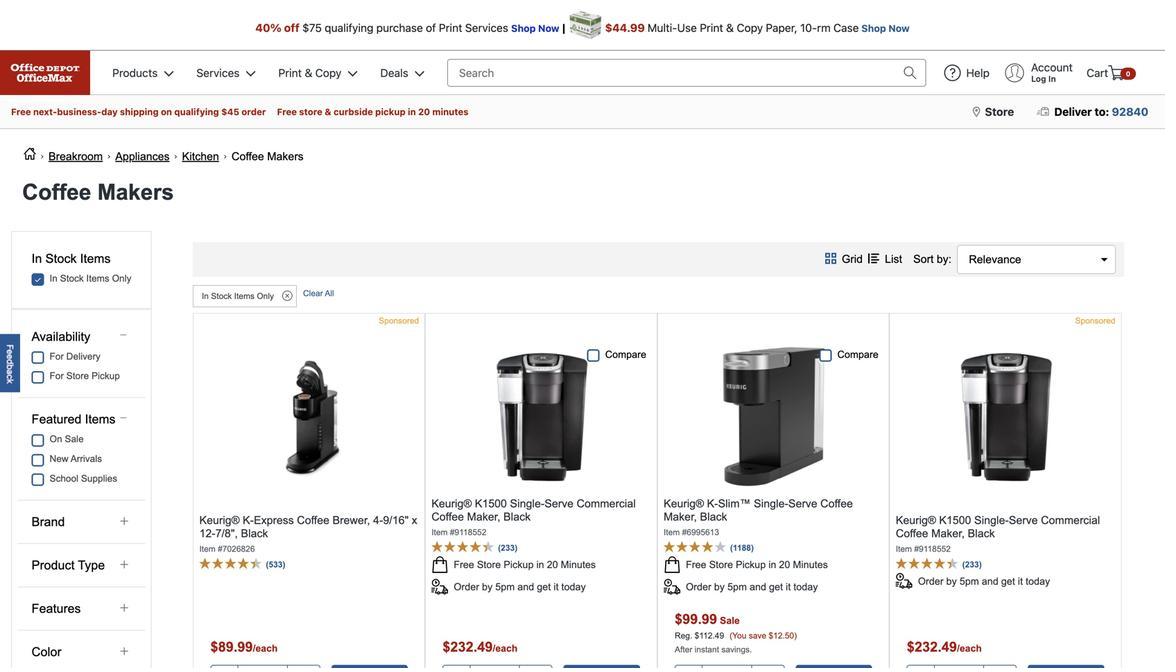 Task type: describe. For each thing, give the bounding box(es) containing it.
2 horizontal spatial it
[[1019, 576, 1024, 587]]

purchase
[[377, 21, 423, 34]]

20 inside free store & curbside pickup in 20 minutes link
[[419, 107, 430, 117]]

keurig® k-slim™ single-serve coffee maker, black item # 6995613
[[664, 498, 854, 537]]

new arrivals
[[50, 454, 102, 464]]

icon/action/add image for color
[[120, 648, 131, 659]]

feedback image
[[0, 334, 20, 392]]

today for $99.99
[[794, 582, 819, 593]]

10-
[[801, 21, 818, 34]]

(you
[[730, 631, 747, 641]]

for store pickup
[[50, 371, 120, 381]]

coffee inside keurig® k-slim™ single-serve coffee maker, black item # 6995613
[[821, 498, 854, 510]]

school supplies
[[50, 473, 117, 484]]

icon/action/chevron bottom image for deals
[[414, 67, 425, 78]]

keurig® k-express coffee brewer, 4-9/16" x 12-7/8", black item # 7026826
[[199, 514, 418, 554]]

free store pickup in 20 minutes for $99.99
[[686, 559, 829, 570]]

school
[[50, 473, 78, 484]]

|
[[563, 21, 566, 34]]

0 vertical spatial &
[[727, 21, 734, 34]]

0 horizontal spatial in
[[408, 107, 416, 117]]

icon/web/magnifying-glass button
[[896, 65, 926, 81]]

pickup inside button
[[92, 371, 120, 381]]

icon/action/add image for product type
[[120, 561, 131, 572]]

order for $232.49
[[454, 582, 480, 593]]

free store & curbside pickup in 20 minutes
[[277, 107, 471, 117]]

1 horizontal spatial k1500
[[940, 514, 972, 527]]

2 horizontal spatial serve
[[1010, 514, 1039, 527]]

appliances link
[[115, 150, 170, 163]]

arrivals
[[71, 454, 102, 464]]

multi-
[[648, 21, 678, 34]]

items down in stock items
[[86, 273, 109, 284]]

by:
[[937, 253, 952, 266]]

$232.49 for order
[[908, 640, 958, 655]]

1 horizontal spatial commercial
[[1042, 514, 1101, 527]]

icon/action/minus image for featured items
[[120, 415, 131, 426]]

keurig® k1500 single-serve commercial coffee maker, black link for get
[[896, 514, 1116, 541]]

5pm for $232.49
[[496, 582, 515, 593]]

curbside
[[334, 107, 373, 117]]

0 vertical spatial commercial
[[577, 498, 636, 510]]

savings.
[[722, 645, 753, 654]]

$45
[[221, 107, 239, 117]]

home image
[[24, 147, 36, 160]]

1 horizontal spatial services
[[466, 21, 509, 34]]

use
[[678, 21, 697, 34]]

new arrivals button
[[29, 449, 134, 469]]

each for free store pickup in 20 minutes
[[496, 643, 518, 654]]

( 233 ) for pickup
[[498, 543, 518, 553]]

x
[[412, 514, 418, 527]]

order for $99.99
[[686, 582, 712, 593]]

print inside main navigation
[[279, 66, 302, 79]]

off
[[284, 21, 300, 34]]

in stock items
[[32, 251, 111, 266]]

1 vertical spatial only
[[257, 291, 274, 301]]

$12.50)
[[769, 631, 797, 641]]

for delivery
[[50, 351, 100, 362]]

pickup for $232.49
[[504, 559, 534, 570]]

deliver
[[1055, 105, 1093, 118]]

now inside 40% off $75 qualifying purchase of print services shop now |
[[539, 23, 560, 34]]

black inside keurig® k-slim™ single-serve coffee maker, black item # 6995613
[[701, 511, 728, 523]]

item inside keurig® k-slim™ single-serve coffee maker, black item # 6995613
[[664, 528, 680, 537]]

keurig® k-express coffee brewer, 4-9/16&quot; x 12-7/8&quot;, black image
[[240, 347, 379, 486]]

0 horizontal spatial serve
[[545, 498, 574, 510]]

clear all
[[303, 289, 334, 298]]

clear
[[303, 289, 323, 298]]

brewer,
[[333, 514, 370, 527]]

brand
[[32, 515, 65, 529]]

features
[[32, 602, 81, 616]]

copy inside main navigation
[[316, 66, 342, 79]]

keurig® k1500 single-serve commercial coffee maker, black link for 20
[[432, 497, 652, 524]]

color
[[32, 645, 61, 659]]

items down coffee makers
[[80, 251, 111, 266]]

products
[[112, 66, 158, 79]]

12-
[[199, 528, 216, 540]]

list
[[886, 253, 903, 266]]

get for $99.99
[[770, 582, 784, 593]]

help
[[967, 66, 990, 79]]

2 now from the left
[[889, 23, 910, 34]]

1 vertical spatial 9118552
[[920, 544, 951, 554]]

clear all button
[[303, 282, 335, 305]]

by for $232.49
[[482, 582, 493, 593]]

pickup
[[376, 107, 406, 117]]

account log in
[[1032, 61, 1074, 84]]

next-
[[33, 107, 57, 117]]

free next-business-day shipping on qualifying $45 order link
[[6, 95, 272, 128]]

$232.49 / each for store
[[443, 640, 518, 655]]

maker, for $232.49
[[467, 511, 501, 523]]

help link
[[938, 51, 997, 95]]

kitchen link
[[182, 150, 219, 163]]

40% off $75 qualifying purchase of print services shop now |
[[256, 21, 566, 34]]

233 for 5pm
[[966, 560, 980, 569]]

1 horizontal spatial print
[[439, 21, 463, 34]]

for for for delivery
[[50, 351, 64, 362]]

makers
[[97, 180, 174, 205]]

) for keurig® k-slim™ single-serve coffee maker, black 'link'
[[752, 543, 754, 553]]

2 keurig® k1500 single-serve commercial coffee maker, black image from the left
[[937, 347, 1076, 486]]

$89.99
[[211, 640, 253, 655]]

availability
[[32, 330, 90, 344]]

icon/action/add image for brand
[[120, 517, 131, 529]]

$44.99
[[606, 21, 645, 34]]

2 horizontal spatial order
[[919, 576, 944, 587]]

coffee makers
[[22, 180, 174, 205]]

cart
[[1087, 66, 1109, 79]]

on sale
[[50, 434, 84, 445]]

icon/action/minus image for availability
[[120, 332, 131, 343]]

store inside button
[[66, 371, 89, 381]]

2 horizontal spatial get
[[1002, 576, 1016, 587]]

reg.
[[675, 631, 693, 641]]

log
[[1032, 74, 1047, 84]]

) for get the keurig® k1500 single-serve commercial coffee maker, black link
[[980, 560, 983, 569]]

free store & curbside pickup in 20 minutes link
[[272, 95, 477, 128]]

2 horizontal spatial order by 5pm and get it today link
[[896, 573, 1116, 593]]

7026826
[[223, 544, 255, 554]]

2 horizontal spatial order by 5pm and get it today
[[919, 576, 1051, 587]]

keurig® k-express coffee brewer, 4-9/16" x 12-7/8", black link
[[199, 514, 419, 541]]

sponsored for $232.49
[[1076, 316, 1116, 325]]

icon/action/grid image
[[826, 253, 837, 264]]

( 233 ) for 5pm
[[963, 560, 983, 569]]

delivery
[[66, 351, 100, 362]]

/ for order by 5pm and get it today
[[958, 643, 960, 654]]

free store pickup in 20 minutes link for $232.49
[[432, 557, 652, 576]]

shop now
[[862, 23, 910, 34]]

featured
[[32, 412, 82, 427]]

2 horizontal spatial 5pm
[[960, 576, 980, 587]]

0 horizontal spatial 9118552
[[455, 528, 487, 537]]

of
[[426, 21, 436, 34]]

supplies
[[81, 473, 117, 484]]

keurig® k-slim™ single-serve coffee maker, black image
[[705, 347, 843, 486]]

7/8",
[[216, 528, 238, 540]]

$89.99 / each
[[211, 640, 278, 655]]

0 horizontal spatial only
[[112, 273, 131, 284]]

shipping
[[120, 107, 159, 117]]

2 horizontal spatial single-
[[975, 514, 1010, 527]]

in for $232.49
[[537, 559, 545, 570]]

$99.99
[[675, 612, 718, 627]]

$112.49
[[695, 631, 725, 641]]

( 533 )
[[266, 560, 286, 569]]

home link
[[24, 147, 36, 163]]

deals
[[381, 66, 409, 79]]

qualifying inside free next-business-day shipping on qualifying $45 order link
[[174, 107, 219, 117]]

icon/action/chevron bottom image for services
[[245, 67, 256, 78]]

icon/web/magnifying glass image
[[902, 65, 919, 81]]

0 horizontal spatial shop now link
[[512, 23, 560, 34]]

2 horizontal spatial print
[[700, 21, 724, 34]]

instant
[[695, 645, 720, 654]]

icon/others/cart image
[[1109, 65, 1126, 81]]

( 1188 )
[[731, 543, 754, 553]]

single- inside keurig® k-slim™ single-serve coffee maker, black item # 6995613
[[754, 498, 789, 510]]

Relevance field
[[958, 245, 1117, 274]]

deliver to: 92840
[[1055, 105, 1149, 118]]

each inside $89.99 / each
[[256, 643, 278, 654]]



Task type: vqa. For each thing, say whether or not it's contained in the screenshot.
Keurig® K1500 Single-Serve Commercial Coffee Maker, Black image
yes



Task type: locate. For each thing, give the bounding box(es) containing it.
0 vertical spatial qualifying
[[325, 21, 374, 34]]

1 horizontal spatial maker,
[[664, 511, 697, 523]]

1 vertical spatial for
[[50, 371, 64, 381]]

6995613
[[687, 528, 720, 537]]

2 icon/action/minus image from the top
[[120, 415, 131, 426]]

get for $232.49
[[537, 582, 551, 593]]

0 horizontal spatial k1500
[[475, 498, 507, 510]]

icon/action/chevron bottom image right products
[[163, 67, 174, 78]]

1 horizontal spatial order by 5pm and get it today
[[686, 582, 819, 593]]

20 for $232.49
[[547, 559, 558, 570]]

serve
[[545, 498, 574, 510], [789, 498, 818, 510], [1010, 514, 1039, 527]]

order by 5pm and get it today for $232.49
[[454, 582, 586, 593]]

2 $232.49 / each from the left
[[908, 640, 983, 655]]

for inside for store pickup button
[[50, 371, 64, 381]]

featured items
[[32, 412, 116, 427]]

relevance
[[970, 253, 1022, 266]]

0 horizontal spatial free store pickup in 20 minutes
[[454, 559, 596, 570]]

1188
[[734, 543, 752, 553]]

233 for pickup
[[501, 543, 515, 553]]

2 vertical spatial &
[[325, 107, 332, 117]]

coffee inside keurig® k-express coffee brewer, 4-9/16" x 12-7/8", black item # 7026826
[[297, 514, 330, 527]]

2 horizontal spatial each
[[960, 643, 983, 654]]

1 horizontal spatial &
[[325, 107, 332, 117]]

maker, for $99.99
[[664, 511, 697, 523]]

shop inside 40% off $75 qualifying purchase of print services shop now |
[[512, 23, 536, 34]]

2 free store pickup in 20 minutes from the left
[[686, 559, 829, 570]]

& inside main navigation
[[305, 66, 313, 79]]

# inside keurig® k-slim™ single-serve coffee maker, black item # 6995613
[[683, 528, 687, 537]]

/ for free store pickup in 20 minutes
[[493, 643, 496, 654]]

account
[[1032, 61, 1074, 74]]

day
[[101, 107, 118, 117]]

icon/action/chevron bottom image for print & copy
[[347, 67, 358, 78]]

icon/action/chevron bottom image for products
[[163, 67, 174, 78]]

0 horizontal spatial qualifying
[[174, 107, 219, 117]]

keurig® inside keurig® k-express coffee brewer, 4-9/16" x 12-7/8", black item # 7026826
[[199, 514, 240, 527]]

items
[[80, 251, 111, 266], [86, 273, 109, 284], [234, 291, 255, 301], [85, 412, 116, 427]]

each for order by 5pm and get it today
[[960, 643, 983, 654]]

sort
[[914, 253, 934, 266]]

1 vertical spatial qualifying
[[174, 107, 219, 117]]

1 shop from the left
[[512, 23, 536, 34]]

1 horizontal spatial today
[[794, 582, 819, 593]]

k- inside keurig® k-express coffee brewer, 4-9/16" x 12-7/8", black item # 7026826
[[243, 514, 254, 527]]

keurig® k-slim™ single-serve coffee maker, black link
[[664, 497, 884, 524]]

keurig® k1500 single-serve commercial coffee maker, black image
[[472, 347, 611, 486], [937, 347, 1076, 486]]

grid
[[842, 253, 863, 266]]

services up $45
[[197, 66, 240, 79]]

save
[[749, 631, 767, 641]]

item
[[432, 528, 448, 537], [664, 528, 680, 537], [199, 544, 216, 554], [896, 544, 913, 554]]

free store pickup in 20 minutes for $232.49
[[454, 559, 596, 570]]

qualifying right on
[[174, 107, 219, 117]]

k- inside keurig® k-slim™ single-serve coffee maker, black item # 6995613
[[708, 498, 719, 510]]

) for keurig® k-express coffee brewer, 4-9/16" x 12-7/8", black link
[[283, 560, 286, 569]]

compare for $99.99
[[838, 349, 879, 360]]

2 minutes from the left
[[794, 559, 829, 570]]

0 horizontal spatial get
[[537, 582, 551, 593]]

1 horizontal spatial copy
[[737, 21, 764, 34]]

product
[[32, 558, 75, 572]]

icon/action/guidelines image
[[869, 253, 880, 264]]

icon/action/checkmark image
[[35, 277, 41, 283]]

0 horizontal spatial minutes
[[561, 559, 596, 570]]

4-
[[373, 514, 383, 527]]

sale up (you
[[720, 616, 740, 626]]

now up icon/web/magnifying-glass button
[[889, 23, 910, 34]]

$99.99 sale reg. $112.49 (you save $12.50) after instant savings.
[[675, 612, 797, 654]]

3 icon/action/chevron bottom image from the left
[[347, 67, 358, 78]]

0 horizontal spatial sponsored
[[379, 316, 419, 325]]

for store pickup button
[[29, 367, 134, 386]]

1 now from the left
[[539, 23, 560, 34]]

items up on sale button at the left
[[85, 412, 116, 427]]

( 233 )
[[498, 543, 518, 553], [963, 560, 983, 569]]

2 horizontal spatial today
[[1026, 576, 1051, 587]]

2 icon/action/chevron bottom image from the left
[[245, 67, 256, 78]]

2 $232.49 from the left
[[908, 640, 958, 655]]

2 horizontal spatial maker,
[[932, 528, 965, 540]]

1 horizontal spatial $232.49 / each
[[908, 640, 983, 655]]

item inside keurig® k-express coffee brewer, 4-9/16" x 12-7/8", black item # 7026826
[[199, 544, 216, 554]]

copy left paper,
[[737, 21, 764, 34]]

1 vertical spatial stock
[[60, 273, 84, 284]]

shop right case
[[862, 23, 887, 34]]

$232.49
[[443, 640, 493, 655], [908, 640, 958, 655]]

0 horizontal spatial single-
[[510, 498, 545, 510]]

1 $232.49 / each from the left
[[443, 640, 518, 655]]

for inside for delivery button
[[50, 351, 64, 362]]

black
[[504, 511, 531, 523], [701, 511, 728, 523], [241, 528, 268, 540], [968, 528, 996, 540]]

1 horizontal spatial now
[[889, 23, 910, 34]]

sale for $99.99
[[720, 616, 740, 626]]

free store pickup in 20 minutes link
[[432, 557, 652, 576], [664, 557, 884, 576]]

after
[[675, 645, 693, 654]]

type
[[78, 558, 105, 572]]

minutes for $232.49
[[561, 559, 596, 570]]

now left |
[[539, 23, 560, 34]]

slim™
[[719, 498, 751, 510]]

icon/action/chevron bottom image up order
[[245, 67, 256, 78]]

k- for express
[[243, 514, 254, 527]]

0 horizontal spatial free store pickup in 20 minutes link
[[432, 557, 652, 576]]

shop left |
[[512, 23, 536, 34]]

0 horizontal spatial maker,
[[467, 511, 501, 523]]

compare
[[606, 349, 647, 360], [838, 349, 879, 360]]

0 vertical spatial stock
[[45, 251, 77, 266]]

icon/action/minus image
[[120, 332, 131, 343], [120, 415, 131, 426]]

0 horizontal spatial order by 5pm and get it today
[[454, 582, 586, 593]]

2 horizontal spatial by
[[947, 576, 958, 587]]

0 horizontal spatial sale
[[65, 434, 84, 445]]

0 horizontal spatial commercial
[[577, 498, 636, 510]]

1 sponsored from the left
[[379, 316, 419, 325]]

product type
[[32, 558, 105, 572]]

in for $99.99
[[769, 559, 777, 570]]

in
[[1049, 74, 1057, 84], [32, 251, 42, 266], [50, 273, 57, 284], [202, 291, 209, 301]]

k- up the 7026826
[[243, 514, 254, 527]]

icon/action/minus image up for delivery button on the bottom left of page
[[120, 332, 131, 343]]

keurig®
[[432, 498, 472, 510], [664, 498, 704, 510], [199, 514, 240, 527], [896, 514, 937, 527]]

1 horizontal spatial keurig® k1500 single-serve commercial coffee maker, black link
[[896, 514, 1116, 541]]

2 horizontal spatial 20
[[780, 559, 791, 570]]

1 vertical spatial in stock items only
[[202, 291, 274, 301]]

4 icon/action/chevron bottom image from the left
[[414, 67, 425, 78]]

rm
[[818, 21, 831, 34]]

icon/action/add image
[[120, 517, 131, 529], [120, 561, 131, 572], [120, 604, 131, 615], [120, 648, 131, 659]]

1 icon/action/minus image from the top
[[120, 332, 131, 343]]

0 horizontal spatial k-
[[243, 514, 254, 527]]

0 horizontal spatial keurig® k1500 single-serve commercial coffee maker, black link
[[432, 497, 652, 524]]

1 horizontal spatial order by 5pm and get it today link
[[664, 579, 884, 599]]

3 / from the left
[[958, 643, 960, 654]]

school supplies button
[[29, 469, 134, 489]]

2 vertical spatial stock
[[211, 291, 232, 301]]

0 horizontal spatial print
[[279, 66, 302, 79]]

k- for slim™
[[708, 498, 719, 510]]

1 minutes from the left
[[561, 559, 596, 570]]

pickup for $99.99
[[736, 559, 766, 570]]

serve inside keurig® k-slim™ single-serve coffee maker, black item # 6995613
[[789, 498, 818, 510]]

minutes
[[561, 559, 596, 570], [794, 559, 829, 570]]

2 icon/action/add image from the top
[[120, 561, 131, 572]]

for for for store pickup
[[50, 371, 64, 381]]

services inside main navigation
[[197, 66, 240, 79]]

items left the icon/steps/step/rejected at top
[[234, 291, 255, 301]]

1 horizontal spatial 9118552
[[920, 544, 951, 554]]

for down availability
[[50, 351, 64, 362]]

free store pickup in 20 minutes link for $99.99
[[664, 557, 884, 576]]

1 vertical spatial sale
[[720, 616, 740, 626]]

avatar person image
[[1007, 64, 1024, 82]]

1 horizontal spatial 5pm
[[728, 582, 747, 593]]

appliances
[[115, 150, 170, 163]]

0 vertical spatial only
[[112, 273, 131, 284]]

533
[[269, 560, 283, 569]]

express
[[254, 514, 294, 527]]

1 horizontal spatial get
[[770, 582, 784, 593]]

0 vertical spatial k1500
[[475, 498, 507, 510]]

1 vertical spatial 233
[[966, 560, 980, 569]]

business-
[[57, 107, 101, 117]]

0 horizontal spatial pickup
[[92, 371, 120, 381]]

0 horizontal spatial $232.49
[[443, 640, 493, 655]]

2 for from the top
[[50, 371, 64, 381]]

print up store
[[279, 66, 302, 79]]

order
[[242, 107, 266, 117]]

services right of
[[466, 21, 509, 34]]

single-
[[510, 498, 545, 510], [754, 498, 789, 510], [975, 514, 1010, 527]]

0 vertical spatial for
[[50, 351, 64, 362]]

on
[[161, 107, 172, 117]]

keurig® k1500 single-serve commercial coffee maker, black link
[[432, 497, 652, 524], [896, 514, 1116, 541]]

new
[[50, 454, 69, 464]]

1 / from the left
[[253, 643, 256, 654]]

1 horizontal spatial 233
[[966, 560, 980, 569]]

2 horizontal spatial and
[[983, 576, 999, 587]]

1 horizontal spatial only
[[257, 291, 274, 301]]

to:
[[1095, 105, 1110, 118]]

$232.49 / each for by
[[908, 640, 983, 655]]

shop now link
[[862, 21, 910, 34], [512, 23, 560, 34]]

for down for delivery
[[50, 371, 64, 381]]

free next-business-day shipping on qualifying $45 order
[[11, 107, 266, 117]]

0 horizontal spatial order
[[454, 582, 480, 593]]

order by 5pm and get it today link for $232.49
[[432, 579, 652, 599]]

0 horizontal spatial keurig® k1500 single-serve commercial coffee maker, black image
[[472, 347, 611, 486]]

icon/steps/step/rejected image
[[282, 291, 294, 302]]

and for $232.49
[[518, 582, 535, 593]]

1 icon/action/add image from the top
[[120, 517, 131, 529]]

2 shop from the left
[[862, 23, 887, 34]]

paper,
[[766, 21, 798, 34]]

& right use
[[727, 21, 734, 34]]

20 for $99.99
[[780, 559, 791, 570]]

1 vertical spatial k1500
[[940, 514, 972, 527]]

1 horizontal spatial k-
[[708, 498, 719, 510]]

0 horizontal spatial order by 5pm and get it today link
[[432, 579, 652, 599]]

1 horizontal spatial and
[[750, 582, 767, 593]]

2 horizontal spatial /
[[958, 643, 960, 654]]

each
[[256, 643, 278, 654], [496, 643, 518, 654], [960, 643, 983, 654]]

icon/action/chevron bottom image
[[163, 67, 174, 78], [245, 67, 256, 78], [347, 67, 358, 78], [414, 67, 425, 78]]

3 icon/action/add image from the top
[[120, 604, 131, 615]]

0 horizontal spatial $232.49 / each
[[443, 640, 518, 655]]

0 vertical spatial copy
[[737, 21, 764, 34]]

print right of
[[439, 21, 463, 34]]

& up store
[[305, 66, 313, 79]]

compare for $232.49
[[606, 349, 647, 360]]

today
[[1026, 576, 1051, 587], [562, 582, 586, 593], [794, 582, 819, 593]]

and for $99.99
[[750, 582, 767, 593]]

it for $232.49
[[554, 582, 559, 593]]

qualifying right $75
[[325, 21, 374, 34]]

print & copy
[[279, 66, 342, 79]]

sale for on
[[65, 434, 84, 445]]

1 icon/action/chevron bottom image from the left
[[163, 67, 174, 78]]

0
[[1127, 70, 1131, 78]]

black inside keurig® k-express coffee brewer, 4-9/16" x 12-7/8", black item # 7026826
[[241, 528, 268, 540]]

1 horizontal spatial sale
[[720, 616, 740, 626]]

main navigation
[[101, 51, 436, 95]]

keurig® inside keurig® k-slim™ single-serve coffee maker, black item # 6995613
[[664, 498, 704, 510]]

2 free store pickup in 20 minutes link from the left
[[664, 557, 884, 576]]

1 horizontal spatial in stock items only
[[202, 291, 274, 301]]

breakroom
[[49, 150, 103, 163]]

1 horizontal spatial shop now link
[[862, 21, 910, 34]]

$232.49 for free
[[443, 640, 493, 655]]

sale right on at the left of page
[[65, 434, 84, 445]]

0 vertical spatial k-
[[708, 498, 719, 510]]

store link
[[971, 105, 1026, 118]]

get
[[1002, 576, 1016, 587], [537, 582, 551, 593], [770, 582, 784, 593]]

3 each from the left
[[960, 643, 983, 654]]

0 horizontal spatial in stock items only
[[50, 273, 131, 284]]

k-
[[708, 498, 719, 510], [243, 514, 254, 527]]

1 vertical spatial services
[[197, 66, 240, 79]]

by for $99.99
[[715, 582, 725, 593]]

shop now link right case
[[862, 21, 910, 34]]

2 compare from the left
[[838, 349, 879, 360]]

0 horizontal spatial &
[[305, 66, 313, 79]]

$44.99 multi-use print & copy paper, 10-rm case
[[606, 21, 860, 34]]

icon/action/add image for features
[[120, 604, 131, 615]]

order by 5pm and get it today for $99.99
[[686, 582, 819, 593]]

1 for from the top
[[50, 351, 64, 362]]

1 vertical spatial &
[[305, 66, 313, 79]]

office depott & officemax image
[[4, 51, 86, 94]]

0 horizontal spatial compare
[[606, 349, 647, 360]]

1 horizontal spatial free store pickup in 20 minutes link
[[664, 557, 884, 576]]

in stock items only left the icon/steps/step/rejected at top
[[202, 291, 274, 301]]

1 free store pickup in 20 minutes link from the left
[[432, 557, 652, 576]]

1 $232.49 from the left
[[443, 640, 493, 655]]

0 horizontal spatial each
[[256, 643, 278, 654]]

Search text field
[[448, 60, 896, 86]]

0 horizontal spatial 233
[[501, 543, 515, 553]]

kitchen
[[182, 150, 219, 163]]

92840
[[1113, 105, 1149, 118]]

2 / from the left
[[493, 643, 496, 654]]

shop now link left |
[[512, 23, 560, 34]]

all
[[325, 289, 334, 298]]

0 horizontal spatial ( 233 )
[[498, 543, 518, 553]]

sale inside $99.99 sale reg. $112.49 (you save $12.50) after instant savings.
[[720, 616, 740, 626]]

(
[[498, 543, 501, 553], [731, 543, 734, 553], [266, 560, 269, 569], [963, 560, 966, 569]]

2 sponsored from the left
[[1076, 316, 1116, 325]]

$232.49 / each
[[443, 640, 518, 655], [908, 640, 983, 655]]

1 horizontal spatial sponsored
[[1076, 316, 1116, 325]]

sale
[[65, 434, 84, 445], [720, 616, 740, 626]]

and
[[983, 576, 999, 587], [518, 582, 535, 593], [750, 582, 767, 593]]

for delivery button
[[29, 347, 134, 367]]

0 horizontal spatial 5pm
[[496, 582, 515, 593]]

40%
[[256, 21, 282, 34]]

on sale button
[[29, 430, 134, 449]]

for
[[50, 351, 64, 362], [50, 371, 64, 381]]

it for $99.99
[[786, 582, 791, 593]]

1 horizontal spatial single-
[[754, 498, 789, 510]]

2 horizontal spatial in
[[769, 559, 777, 570]]

2 each from the left
[[496, 643, 518, 654]]

$75
[[303, 21, 322, 34]]

1 compare from the left
[[606, 349, 647, 360]]

on
[[50, 434, 62, 445]]

5pm
[[960, 576, 980, 587], [496, 582, 515, 593], [728, 582, 747, 593]]

sponsored for $89.99
[[379, 316, 419, 325]]

0 horizontal spatial keurig® k1500 single-serve commercial coffee maker, black item # 9118552
[[432, 498, 636, 537]]

k- up "6995613"
[[708, 498, 719, 510]]

0 vertical spatial icon/action/minus image
[[120, 332, 131, 343]]

# inside keurig® k-express coffee brewer, 4-9/16" x 12-7/8", black item # 7026826
[[218, 544, 223, 554]]

maker, inside keurig® k-slim™ single-serve coffee maker, black item # 6995613
[[664, 511, 697, 523]]

) for the keurig® k1500 single-serve commercial coffee maker, black link associated with 20
[[515, 543, 518, 553]]

in stock items only
[[50, 273, 131, 284], [202, 291, 274, 301]]

& right store
[[325, 107, 332, 117]]

1 horizontal spatial $232.49
[[908, 640, 958, 655]]

qualifying
[[325, 21, 374, 34], [174, 107, 219, 117]]

0 horizontal spatial 20
[[419, 107, 430, 117]]

0 horizontal spatial and
[[518, 582, 535, 593]]

1 horizontal spatial order
[[686, 582, 712, 593]]

1 keurig® k1500 single-serve commercial coffee maker, black image from the left
[[472, 347, 611, 486]]

1 free store pickup in 20 minutes from the left
[[454, 559, 596, 570]]

order by 5pm and get it today link
[[896, 573, 1116, 593], [432, 579, 652, 599], [664, 579, 884, 599]]

minutes for $99.99
[[794, 559, 829, 570]]

icon/action/chevron bottom image right deals
[[414, 67, 425, 78]]

order by 5pm and get it today link for $99.99
[[664, 579, 884, 599]]

1 horizontal spatial minutes
[[794, 559, 829, 570]]

1 horizontal spatial in
[[537, 559, 545, 570]]

/ inside $89.99 / each
[[253, 643, 256, 654]]

0 horizontal spatial now
[[539, 23, 560, 34]]

5pm for $99.99
[[728, 582, 747, 593]]

1 vertical spatial commercial
[[1042, 514, 1101, 527]]

in inside "account log in"
[[1049, 74, 1057, 84]]

1 horizontal spatial keurig® k1500 single-serve commercial coffee maker, black item # 9118552
[[896, 514, 1101, 554]]

0 vertical spatial ( 233 )
[[498, 543, 518, 553]]

4 icon/action/add image from the top
[[120, 648, 131, 659]]

1 horizontal spatial compare
[[838, 349, 879, 360]]

print right use
[[700, 21, 724, 34]]

copy
[[737, 21, 764, 34], [316, 66, 342, 79]]

1 each from the left
[[256, 643, 278, 654]]

icon/action/minus image up on sale button at the left
[[120, 415, 131, 426]]

1 horizontal spatial keurig® k1500 single-serve commercial coffee maker, black image
[[937, 347, 1076, 486]]

sale inside button
[[65, 434, 84, 445]]

1 vertical spatial k-
[[243, 514, 254, 527]]

copy up store
[[316, 66, 342, 79]]

today for $232.49
[[562, 582, 586, 593]]

in stock items only down in stock items
[[50, 273, 131, 284]]

9118552
[[455, 528, 487, 537], [920, 544, 951, 554]]

icon/action/chevron bottom image up curbside
[[347, 67, 358, 78]]



